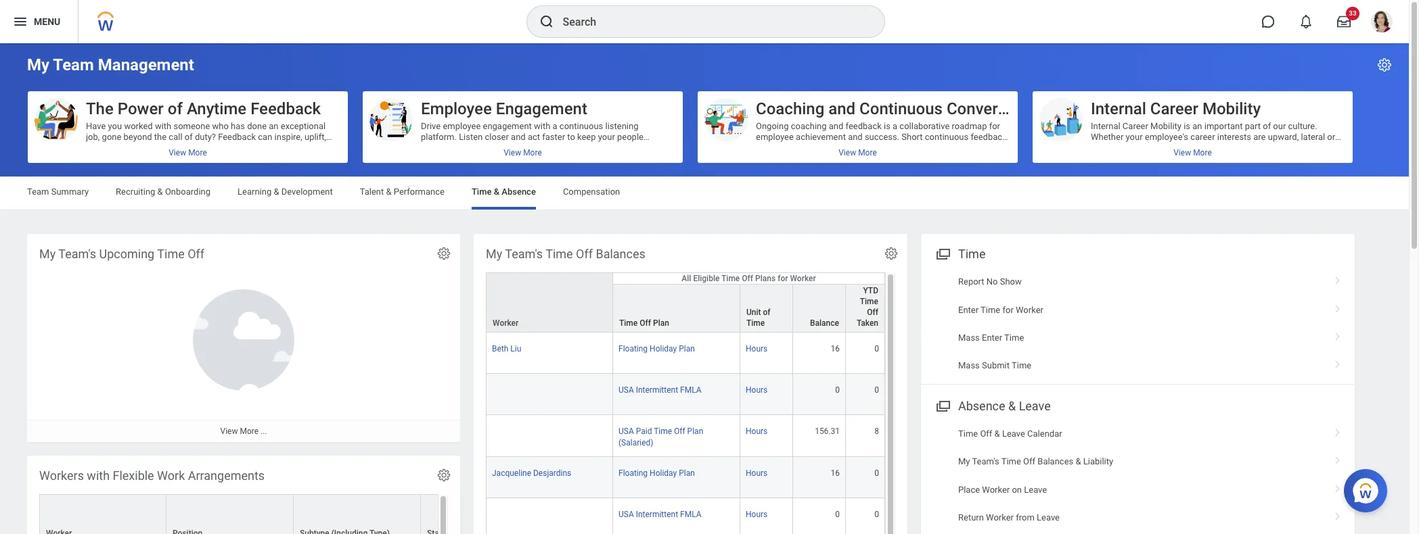 Task type: locate. For each thing, give the bounding box(es) containing it.
is
[[884, 121, 891, 131]]

1 vertical spatial chevron right image
[[1330, 300, 1347, 314]]

enter up mass submit time
[[982, 333, 1003, 343]]

balances inside list
[[1038, 457, 1074, 467]]

feedback down has
[[218, 132, 256, 142]]

cell down desjardins
[[486, 499, 613, 535]]

my team's time off balances
[[486, 247, 646, 261]]

my up place
[[959, 457, 970, 467]]

floating holiday plan link down time off plan
[[619, 342, 695, 354]]

chevron right image inside the report no show link
[[1330, 272, 1347, 286]]

of right unit
[[763, 308, 771, 318]]

0 vertical spatial chevron right image
[[1330, 272, 1347, 286]]

0 vertical spatial absence
[[502, 187, 536, 197]]

holiday down time off plan
[[650, 345, 677, 354]]

team
[[53, 56, 94, 74], [27, 187, 49, 197]]

1 horizontal spatial balances
[[1038, 457, 1074, 467]]

feedback down roadmap
[[971, 132, 1007, 142]]

notifications large image
[[1300, 15, 1313, 28]]

1 horizontal spatial team's
[[505, 247, 543, 261]]

2 vertical spatial for
[[1003, 305, 1014, 315]]

return worker from leave link
[[921, 504, 1355, 532]]

leave for on
[[1024, 485, 1047, 495]]

chevron right image for my team's time off balances & liability
[[1330, 452, 1347, 466]]

time inside unit of time
[[747, 319, 765, 328]]

report no show
[[959, 277, 1022, 287]]

0 horizontal spatial absence
[[502, 187, 536, 197]]

internal career mobility
[[1091, 100, 1261, 118]]

with up the
[[155, 121, 171, 131]]

2 column header from the left
[[167, 495, 294, 535]]

absence right menu group image
[[959, 399, 1006, 413]]

mass
[[959, 333, 980, 343], [959, 361, 980, 371]]

menu banner
[[0, 0, 1409, 43]]

2 vertical spatial usa
[[619, 510, 634, 520]]

0 for first the usa intermittent fmla link
[[875, 386, 879, 396]]

to left do
[[180, 143, 188, 153]]

my down team summary
[[39, 247, 56, 261]]

0 vertical spatial feedback
[[251, 100, 321, 118]]

2 usa from the top
[[619, 427, 634, 437]]

menu group image
[[934, 397, 952, 415]]

0 vertical spatial floating holiday plan link
[[619, 342, 695, 354]]

unit of time
[[747, 308, 771, 328]]

tab list
[[14, 177, 1396, 210]]

row containing all eligible time off plans for worker
[[486, 273, 885, 334]]

row
[[486, 273, 885, 334], [486, 274, 885, 334], [486, 333, 885, 375], [486, 375, 885, 416], [486, 416, 885, 457], [486, 457, 885, 499], [39, 495, 1140, 535], [486, 499, 885, 535]]

row containing beth liu
[[486, 333, 885, 375]]

0 vertical spatial balances
[[596, 247, 646, 261]]

1 list from the top
[[921, 268, 1355, 380]]

3 hours from the top
[[746, 427, 768, 437]]

list containing report no show
[[921, 268, 1355, 380]]

workers with flexible work arrangements
[[39, 469, 265, 483]]

0 for floating holiday plan link associated with beth liu
[[875, 345, 879, 354]]

with left flexible
[[87, 469, 110, 483]]

my team's upcoming time off
[[39, 247, 204, 261]]

5 chevron right image from the top
[[1330, 508, 1347, 522]]

chevron right image inside my team's time off balances & liability link
[[1330, 452, 1347, 466]]

cell up desjardins
[[486, 416, 613, 457]]

2 hours from the top
[[746, 386, 768, 396]]

to up acknowledgement,
[[783, 143, 791, 153]]

0 vertical spatial team
[[53, 56, 94, 74]]

0 vertical spatial usa intermittent fmla link
[[619, 383, 702, 396]]

chevron right image inside the mass enter time link
[[1330, 328, 1347, 342]]

intermittent
[[636, 386, 678, 396], [636, 510, 678, 520]]

1 vertical spatial 16
[[831, 469, 840, 478]]

2 holiday from the top
[[650, 469, 677, 478]]

1 vertical spatial usa intermittent fmla
[[619, 510, 702, 520]]

for down show
[[1003, 305, 1014, 315]]

time inside usa paid time off plan (salaried)
[[654, 427, 672, 437]]

my down menu dropdown button
[[27, 56, 49, 74]]

floating holiday plan down usa paid time off plan (salaried)
[[619, 469, 695, 478]]

view
[[220, 427, 238, 437]]

my team's upcoming time off element
[[27, 234, 460, 443]]

hours
[[746, 345, 768, 354], [746, 386, 768, 396], [746, 427, 768, 437], [746, 469, 768, 478], [746, 510, 768, 520]]

list containing time off & leave calendar
[[921, 420, 1355, 532]]

0 vertical spatial 16
[[831, 345, 840, 354]]

holiday for beth liu
[[650, 345, 677, 354]]

chevron right image
[[1330, 356, 1347, 370], [1330, 424, 1347, 438], [1330, 452, 1347, 466], [1330, 480, 1347, 494], [1330, 508, 1347, 522]]

absence down employee engagement button
[[502, 187, 536, 197]]

0 horizontal spatial balances
[[596, 247, 646, 261]]

beth liu
[[492, 345, 521, 354]]

1 usa intermittent fmla from the top
[[619, 386, 702, 396]]

0 vertical spatial fmla
[[680, 386, 702, 396]]

column header
[[39, 495, 167, 535], [167, 495, 294, 535], [294, 495, 421, 535]]

mass up mass submit time
[[959, 333, 980, 343]]

2 16 from the top
[[831, 469, 840, 478]]

row containing ytd time off taken
[[486, 274, 885, 334]]

0 vertical spatial enter
[[959, 305, 979, 315]]

team left summary on the left top of the page
[[27, 187, 49, 197]]

desjardins
[[533, 469, 572, 478]]

enter time for worker
[[959, 305, 1044, 315]]

ongoing
[[756, 121, 789, 131]]

1 usa from the top
[[619, 386, 634, 396]]

floating down time off plan
[[619, 345, 648, 354]]

1 vertical spatial intermittent
[[636, 510, 678, 520]]

3 hours link from the top
[[746, 425, 768, 437]]

hours link for usa paid time off plan (salaried) 'link'
[[746, 425, 768, 437]]

of
[[168, 100, 183, 118], [185, 132, 193, 142], [763, 308, 771, 318]]

hours link for jacqueline desjardins floating holiday plan link
[[746, 466, 768, 478]]

worker down show
[[1016, 305, 1044, 315]]

3 chevron right image from the top
[[1330, 328, 1347, 342]]

2 floating holiday plan link from the top
[[619, 466, 695, 478]]

0 horizontal spatial enter
[[959, 305, 979, 315]]

menu group image
[[934, 244, 952, 263]]

1 vertical spatial floating
[[619, 469, 648, 478]]

justify image
[[12, 14, 28, 30]]

recruiting
[[116, 187, 155, 197]]

3 cell from the top
[[486, 499, 613, 535]]

0 horizontal spatial for
[[778, 274, 788, 284]]

0 horizontal spatial team
[[27, 187, 49, 197]]

the
[[86, 100, 114, 118]]

hours link for second the usa intermittent fmla link from the top
[[746, 508, 768, 520]]

leave right "from"
[[1037, 513, 1060, 523]]

1 vertical spatial usa intermittent fmla link
[[619, 508, 702, 520]]

floating down (salaried)
[[619, 469, 648, 478]]

1 vertical spatial floating holiday plan
[[619, 469, 695, 478]]

2 horizontal spatial team's
[[972, 457, 1000, 467]]

0 vertical spatial floating holiday plan
[[619, 345, 695, 354]]

16 down the 156.31
[[831, 469, 840, 478]]

worker column header
[[486, 273, 613, 334]]

2 usa intermittent fmla from the top
[[619, 510, 702, 520]]

worker left on
[[983, 485, 1010, 495]]

floating holiday plan down time off plan
[[619, 345, 695, 354]]

chevron right image inside enter time for worker link
[[1330, 300, 1347, 314]]

from
[[1016, 513, 1035, 523]]

usa for second the usa intermittent fmla link from the top
[[619, 510, 634, 520]]

for down conversations
[[990, 121, 1001, 131]]

4 hours link from the top
[[746, 466, 768, 478]]

hours for second the usa intermittent fmla link from the top
[[746, 510, 768, 520]]

0 horizontal spatial with
[[87, 469, 110, 483]]

2 hours link from the top
[[746, 383, 768, 396]]

chevron right image
[[1330, 272, 1347, 286], [1330, 300, 1347, 314], [1330, 328, 1347, 342]]

hours for jacqueline desjardins floating holiday plan link
[[746, 469, 768, 478]]

balances for my team's time off balances & liability
[[1038, 457, 1074, 467]]

1 chevron right image from the top
[[1330, 272, 1347, 286]]

have you worked with someone who has done an exceptional job, gone beyond the call of duty?  feedback can inspire, uplift, and motivate recipients to do better.  remind your team to use 'anytime' feedback to recognize others.
[[86, 121, 326, 164]]

cell for usa paid time off plan (salaried) 'link'
[[486, 416, 613, 457]]

fmla for first the usa intermittent fmla link
[[680, 386, 702, 396]]

plan
[[653, 319, 669, 328], [679, 345, 695, 354], [688, 427, 704, 437], [679, 469, 695, 478]]

show
[[1000, 277, 1022, 287]]

talent & performance
[[360, 187, 445, 197]]

team's left upcoming
[[58, 247, 96, 261]]

fmla
[[680, 386, 702, 396], [680, 510, 702, 520]]

compensation
[[563, 187, 620, 197]]

list
[[921, 268, 1355, 380], [921, 420, 1355, 532]]

2 horizontal spatial of
[[763, 308, 771, 318]]

chevron right image inside time off & leave calendar link
[[1330, 424, 1347, 438]]

my right configure my team's upcoming time off icon
[[486, 247, 502, 261]]

leave down absence & leave
[[1003, 429, 1026, 439]]

mass for mass submit time
[[959, 361, 980, 371]]

1 vertical spatial team
[[27, 187, 49, 197]]

floating holiday plan
[[619, 345, 695, 354], [619, 469, 695, 478]]

3 usa from the top
[[619, 510, 634, 520]]

1 vertical spatial holiday
[[650, 469, 677, 478]]

for right plans
[[778, 274, 788, 284]]

1 fmla from the top
[[680, 386, 702, 396]]

worker up the "beth liu" link at the bottom left of page
[[493, 319, 519, 328]]

no
[[987, 277, 998, 287]]

coaching
[[756, 100, 825, 118]]

my for my team's upcoming time off
[[39, 247, 56, 261]]

ytd time off taken button
[[846, 285, 885, 332]]

fmla for second the usa intermittent fmla link from the top
[[680, 510, 702, 520]]

beth liu link
[[492, 342, 521, 354]]

1 horizontal spatial absence
[[959, 399, 1006, 413]]

outcomes.
[[923, 154, 965, 164]]

on
[[1012, 485, 1022, 495]]

2 floating holiday plan from the top
[[619, 469, 695, 478]]

holiday
[[650, 345, 677, 354], [650, 469, 677, 478]]

2 list from the top
[[921, 420, 1355, 532]]

feedback up 'an'
[[251, 100, 321, 118]]

view more ... link
[[27, 420, 460, 443]]

calendar
[[1028, 429, 1063, 439]]

1 vertical spatial for
[[778, 274, 788, 284]]

floating holiday plan link down usa paid time off plan (salaried)
[[619, 466, 695, 478]]

2 floating from the top
[[619, 469, 648, 478]]

floating holiday plan link for jacqueline desjardins
[[619, 466, 695, 478]]

submit
[[982, 361, 1010, 371]]

&
[[157, 187, 163, 197], [274, 187, 279, 197], [386, 187, 392, 197], [494, 187, 500, 197], [1009, 399, 1016, 413], [995, 429, 1000, 439], [1076, 457, 1082, 467]]

usa inside usa paid time off plan (salaried)
[[619, 427, 634, 437]]

1 vertical spatial mass
[[959, 361, 980, 371]]

jacqueline desjardins link
[[492, 466, 572, 478]]

0 vertical spatial intermittent
[[636, 386, 678, 396]]

2 mass from the top
[[959, 361, 980, 371]]

usa paid time off plan (salaried) link
[[619, 425, 704, 448]]

2 cell from the top
[[486, 416, 613, 457]]

modify
[[877, 143, 904, 153]]

1 vertical spatial absence
[[959, 399, 1006, 413]]

1 mass from the top
[[959, 333, 980, 343]]

absence inside tab list
[[502, 187, 536, 197]]

for
[[990, 121, 1001, 131], [778, 274, 788, 284], [1003, 305, 1014, 315]]

1 16 from the top
[[831, 345, 840, 354]]

0 vertical spatial mass
[[959, 333, 980, 343]]

0 vertical spatial for
[[990, 121, 1001, 131]]

...
[[261, 427, 267, 437]]

my team's time off balances element
[[474, 234, 908, 535]]

2 vertical spatial chevron right image
[[1330, 328, 1347, 342]]

team down the menu
[[53, 56, 94, 74]]

2 fmla from the top
[[680, 510, 702, 520]]

1 horizontal spatial of
[[185, 132, 193, 142]]

cell
[[486, 375, 613, 416], [486, 416, 613, 457], [486, 499, 613, 535]]

balances for my team's time off balances
[[596, 247, 646, 261]]

1 holiday from the top
[[650, 345, 677, 354]]

row inside workers with flexible work arrangements element
[[39, 495, 1140, 535]]

3 chevron right image from the top
[[1330, 452, 1347, 466]]

team's inside list
[[972, 457, 1000, 467]]

list for absence & leave
[[921, 420, 1355, 532]]

my inside list
[[959, 457, 970, 467]]

holiday down usa paid time off plan (salaried)
[[650, 469, 677, 478]]

5 hours from the top
[[746, 510, 768, 520]]

0 vertical spatial with
[[155, 121, 171, 131]]

leave
[[1019, 399, 1051, 413], [1003, 429, 1026, 439], [1024, 485, 1047, 495], [1037, 513, 1060, 523]]

mass left the submit
[[959, 361, 980, 371]]

2 chevron right image from the top
[[1330, 424, 1347, 438]]

4 chevron right image from the top
[[1330, 480, 1347, 494]]

leave right on
[[1024, 485, 1047, 495]]

unit
[[747, 308, 761, 318]]

chevron right image for time off & leave calendar
[[1330, 424, 1347, 438]]

0 vertical spatial floating
[[619, 345, 648, 354]]

1 vertical spatial balances
[[1038, 457, 1074, 467]]

1 floating from the top
[[619, 345, 648, 354]]

menu
[[34, 16, 60, 27]]

internal career mobility button
[[1033, 91, 1353, 163]]

place worker on leave
[[959, 485, 1047, 495]]

1 horizontal spatial enter
[[982, 333, 1003, 343]]

1 floating holiday plan link from the top
[[619, 342, 695, 354]]

mass for mass enter time
[[959, 333, 980, 343]]

0 vertical spatial usa intermittent fmla
[[619, 386, 702, 396]]

cell down the liu
[[486, 375, 613, 416]]

1 horizontal spatial team
[[53, 56, 94, 74]]

enter down report
[[959, 305, 979, 315]]

0 horizontal spatial of
[[168, 100, 183, 118]]

chevron right image inside return worker from leave link
[[1330, 508, 1347, 522]]

worker
[[790, 274, 816, 284], [1016, 305, 1044, 315], [493, 319, 519, 328], [983, 485, 1010, 495], [986, 513, 1014, 523]]

2 vertical spatial of
[[763, 308, 771, 318]]

1 vertical spatial list
[[921, 420, 1355, 532]]

has
[[231, 121, 245, 131]]

5 hours link from the top
[[746, 508, 768, 520]]

0 vertical spatial usa
[[619, 386, 634, 396]]

1 chevron right image from the top
[[1330, 356, 1347, 370]]

usa intermittent fmla
[[619, 386, 702, 396], [619, 510, 702, 520]]

of up the someone
[[168, 100, 183, 118]]

team's
[[58, 247, 96, 261], [505, 247, 543, 261], [972, 457, 1000, 467]]

leave up calendar
[[1019, 399, 1051, 413]]

feedback
[[846, 121, 882, 131], [971, 132, 1007, 142]]

onboarding
[[165, 187, 211, 197]]

team's up place
[[972, 457, 1000, 467]]

recognize
[[172, 154, 210, 164]]

mass enter time link
[[921, 324, 1355, 352]]

my team's time off balances & liability link
[[921, 448, 1355, 476]]

0 vertical spatial holiday
[[650, 345, 677, 354]]

mobility
[[1203, 100, 1261, 118]]

chevron right image for enter time for worker
[[1330, 300, 1347, 314]]

team's up worker popup button
[[505, 247, 543, 261]]

chevron right image inside mass submit time link
[[1330, 356, 1347, 370]]

of inside 'have you worked with someone who has done an exceptional job, gone beyond the call of duty?  feedback can inspire, uplift, and motivate recipients to do better.  remind your team to use 'anytime' feedback to recognize others.'
[[185, 132, 193, 142]]

leave for &
[[1003, 429, 1026, 439]]

1 vertical spatial fmla
[[680, 510, 702, 520]]

feedback up success.
[[846, 121, 882, 131]]

chevron right image inside place worker on leave link
[[1330, 480, 1347, 494]]

main content containing my team management
[[0, 43, 1409, 535]]

1 vertical spatial usa
[[619, 427, 634, 437]]

row containing usa paid time off plan (salaried)
[[486, 416, 885, 457]]

2 chevron right image from the top
[[1330, 300, 1347, 314]]

chevron right image for place worker on leave
[[1330, 480, 1347, 494]]

of down the someone
[[185, 132, 193, 142]]

configure my team's time off balances image
[[884, 246, 899, 261]]

4 hours from the top
[[746, 469, 768, 478]]

1 vertical spatial with
[[87, 469, 110, 483]]

0 horizontal spatial team's
[[58, 247, 96, 261]]

feedback down recipients
[[122, 154, 160, 164]]

0 vertical spatial list
[[921, 268, 1355, 380]]

1 column header from the left
[[39, 495, 167, 535]]

usa
[[619, 386, 634, 396], [619, 427, 634, 437], [619, 510, 634, 520]]

duty?
[[195, 132, 216, 142]]

uplift,
[[305, 132, 326, 142]]

1 cell from the top
[[486, 375, 613, 416]]

& for time
[[494, 187, 500, 197]]

cell for first the usa intermittent fmla link
[[486, 375, 613, 416]]

main content
[[0, 43, 1409, 535]]

for inside ongoing coaching and feedback is a collaborative roadmap for employee achievement and success.  short continuous feedback cycles to plan, act, access and modify provides acknowledgement, correction and positive outcomes.
[[990, 121, 1001, 131]]

workers with flexible work arrangements element
[[27, 456, 1140, 535]]

1 horizontal spatial with
[[155, 121, 171, 131]]

1 vertical spatial of
[[185, 132, 193, 142]]

1 horizontal spatial feedback
[[971, 132, 1007, 142]]

2 horizontal spatial for
[[1003, 305, 1014, 315]]

floating holiday plan for jacqueline desjardins
[[619, 469, 695, 478]]

anytime
[[187, 100, 247, 118]]

career
[[1151, 100, 1199, 118]]

1 horizontal spatial for
[[990, 121, 1001, 131]]

16 down balance
[[831, 345, 840, 354]]

feedback
[[251, 100, 321, 118], [218, 132, 256, 142], [122, 154, 160, 164]]

1 floating holiday plan from the top
[[619, 345, 695, 354]]

time inside ytd time off taken
[[860, 297, 879, 307]]

1 vertical spatial floating holiday plan link
[[619, 466, 695, 478]]

0 vertical spatial of
[[168, 100, 183, 118]]

1 vertical spatial feedback
[[218, 132, 256, 142]]



Task type: describe. For each thing, give the bounding box(es) containing it.
plan inside usa paid time off plan (salaried)
[[688, 427, 704, 437]]

your
[[261, 143, 278, 153]]

ytd
[[863, 286, 879, 296]]

'anytime'
[[86, 154, 120, 164]]

usa for first the usa intermittent fmla link
[[619, 386, 634, 396]]

use
[[312, 143, 326, 153]]

eligible
[[693, 274, 720, 284]]

internal
[[1091, 100, 1147, 118]]

team's for my team's time off balances & liability
[[972, 457, 1000, 467]]

unit of time button
[[741, 285, 793, 332]]

16 for beth liu
[[831, 345, 840, 354]]

continuous
[[925, 132, 969, 142]]

continuous
[[860, 100, 943, 118]]

33 button
[[1330, 7, 1360, 37]]

others.
[[212, 154, 240, 164]]

(salaried)
[[619, 438, 654, 448]]

my for my team's time off balances
[[486, 247, 502, 261]]

search image
[[539, 14, 555, 30]]

success.
[[865, 132, 900, 142]]

achievement
[[796, 132, 846, 142]]

worker inside column header
[[493, 319, 519, 328]]

2 intermittent from the top
[[636, 510, 678, 520]]

0 for jacqueline desjardins floating holiday plan link
[[875, 469, 879, 478]]

floating for jacqueline desjardins
[[619, 469, 648, 478]]

place worker on leave link
[[921, 476, 1355, 504]]

inbox large image
[[1338, 15, 1351, 28]]

1 usa intermittent fmla link from the top
[[619, 383, 702, 396]]

of inside unit of time
[[763, 308, 771, 318]]

employee
[[421, 100, 492, 118]]

hours for usa paid time off plan (salaried) 'link'
[[746, 427, 768, 437]]

jacqueline
[[492, 469, 531, 478]]

worker up balance popup button
[[790, 274, 816, 284]]

for inside popup button
[[778, 274, 788, 284]]

development
[[281, 187, 333, 197]]

correction
[[832, 154, 872, 164]]

access
[[830, 143, 858, 153]]

leave for from
[[1037, 513, 1060, 523]]

usa intermittent fmla for second the usa intermittent fmla link from the top
[[619, 510, 702, 520]]

learning & development
[[238, 187, 333, 197]]

acknowledgement,
[[756, 154, 830, 164]]

roadmap
[[952, 121, 987, 131]]

usa paid time off plan (salaried)
[[619, 427, 704, 448]]

hours link for first the usa intermittent fmla link
[[746, 383, 768, 396]]

16 for jacqueline desjardins
[[831, 469, 840, 478]]

collaborative
[[900, 121, 950, 131]]

talent
[[360, 187, 384, 197]]

with inside 'have you worked with someone who has done an exceptional job, gone beyond the call of duty?  feedback can inspire, uplift, and motivate recipients to do better.  remind your team to use 'anytime' feedback to recognize others.'
[[155, 121, 171, 131]]

taken
[[857, 319, 879, 328]]

floating holiday plan link for beth liu
[[619, 342, 695, 354]]

1 intermittent from the top
[[636, 386, 678, 396]]

profile logan mcneil image
[[1372, 11, 1393, 35]]

all
[[682, 274, 691, 284]]

chevron right image for mass submit time
[[1330, 356, 1347, 370]]

inspire,
[[275, 132, 302, 142]]

you
[[108, 121, 122, 131]]

employee
[[756, 132, 794, 142]]

& for talent
[[386, 187, 392, 197]]

time off & leave calendar link
[[921, 420, 1355, 448]]

cell for second the usa intermittent fmla link from the top
[[486, 499, 613, 535]]

my team management
[[27, 56, 194, 74]]

worked
[[124, 121, 153, 131]]

work
[[157, 469, 185, 483]]

a
[[893, 121, 898, 131]]

holiday for jacqueline desjardins
[[650, 469, 677, 478]]

3 column header from the left
[[294, 495, 421, 535]]

recipients
[[139, 143, 178, 153]]

Search Workday  search field
[[563, 7, 857, 37]]

& for absence
[[1009, 399, 1016, 413]]

usa intermittent fmla for first the usa intermittent fmla link
[[619, 386, 702, 396]]

return worker from leave
[[959, 513, 1060, 523]]

an
[[269, 121, 279, 131]]

time off plan button
[[613, 285, 740, 332]]

flexible
[[113, 469, 154, 483]]

liability
[[1084, 457, 1114, 467]]

return
[[959, 513, 984, 523]]

chevron right image for return worker from leave
[[1330, 508, 1347, 522]]

liu
[[511, 345, 521, 354]]

upcoming
[[99, 247, 154, 261]]

and inside 'have you worked with someone who has done an exceptional job, gone beyond the call of duty?  feedback can inspire, uplift, and motivate recipients to do better.  remind your team to use 'anytime' feedback to recognize others.'
[[86, 143, 101, 153]]

call
[[169, 132, 182, 142]]

chevron right image for mass enter time
[[1330, 328, 1347, 342]]

report
[[959, 277, 985, 287]]

1 hours from the top
[[746, 345, 768, 354]]

with inside workers with flexible work arrangements element
[[87, 469, 110, 483]]

remind
[[229, 143, 259, 153]]

my for my team's time off balances & liability
[[959, 457, 970, 467]]

row containing jacqueline desjardins
[[486, 457, 885, 499]]

better.
[[202, 143, 227, 153]]

my for my team management
[[27, 56, 49, 74]]

0 horizontal spatial feedback
[[846, 121, 882, 131]]

summary
[[51, 187, 89, 197]]

configure my team's upcoming time off image
[[437, 246, 452, 261]]

off inside ytd time off taken
[[867, 308, 879, 318]]

the
[[154, 132, 167, 142]]

motivate
[[103, 143, 137, 153]]

team inside tab list
[[27, 187, 49, 197]]

& for recruiting
[[157, 187, 163, 197]]

beyond
[[124, 132, 152, 142]]

time off & leave calendar
[[959, 429, 1063, 439]]

floating holiday plan for beth liu
[[619, 345, 695, 354]]

power
[[118, 100, 164, 118]]

configure workers with flexible work arrangements image
[[437, 468, 452, 483]]

worker left "from"
[[986, 513, 1014, 523]]

& for learning
[[274, 187, 279, 197]]

2 vertical spatial feedback
[[122, 154, 160, 164]]

team's for my team's upcoming time off
[[58, 247, 96, 261]]

act,
[[814, 143, 828, 153]]

configure this page image
[[1377, 57, 1393, 73]]

list for time
[[921, 268, 1355, 380]]

for inside list
[[1003, 305, 1014, 315]]

chevron right image for report no show
[[1330, 272, 1347, 286]]

positive
[[891, 154, 921, 164]]

0 for second the usa intermittent fmla link from the top
[[875, 510, 879, 520]]

off inside usa paid time off plan (salaried)
[[674, 427, 686, 437]]

someone
[[174, 121, 210, 131]]

exceptional
[[281, 121, 326, 131]]

usa for usa paid time off plan (salaried) 'link'
[[619, 427, 634, 437]]

more
[[240, 427, 259, 437]]

workers
[[39, 469, 84, 483]]

team summary
[[27, 187, 89, 197]]

balance button
[[793, 285, 846, 332]]

management
[[98, 56, 194, 74]]

coaching
[[791, 121, 827, 131]]

all eligible time off plans for worker button
[[613, 274, 885, 284]]

1 vertical spatial enter
[[982, 333, 1003, 343]]

plan inside time off plan popup button
[[653, 319, 669, 328]]

team's for my team's time off balances
[[505, 247, 543, 261]]

paid
[[636, 427, 652, 437]]

my team's time off balances & liability
[[959, 457, 1114, 467]]

2 usa intermittent fmla link from the top
[[619, 508, 702, 520]]

view more ...
[[220, 427, 267, 437]]

provides
[[906, 143, 939, 153]]

mass submit time
[[959, 361, 1032, 371]]

to left use
[[302, 143, 310, 153]]

worker button
[[487, 274, 613, 332]]

report no show link
[[921, 268, 1355, 296]]

employee engagement button
[[363, 91, 683, 163]]

do
[[190, 143, 200, 153]]

to down recipients
[[162, 154, 170, 164]]

1 hours link from the top
[[746, 342, 768, 354]]

conversations
[[947, 100, 1052, 118]]

ytd time off taken
[[857, 286, 879, 328]]

hours for first the usa intermittent fmla link
[[746, 386, 768, 396]]

to inside ongoing coaching and feedback is a collaborative roadmap for employee achievement and success.  short continuous feedback cycles to plan, act, access and modify provides acknowledgement, correction and positive outcomes.
[[783, 143, 791, 153]]

tab list containing team summary
[[14, 177, 1396, 210]]

have
[[86, 121, 106, 131]]

156.31
[[815, 427, 840, 437]]

floating for beth liu
[[619, 345, 648, 354]]



Task type: vqa. For each thing, say whether or not it's contained in the screenshot.
HR Services Department, press delete to clear value. OPTION
no



